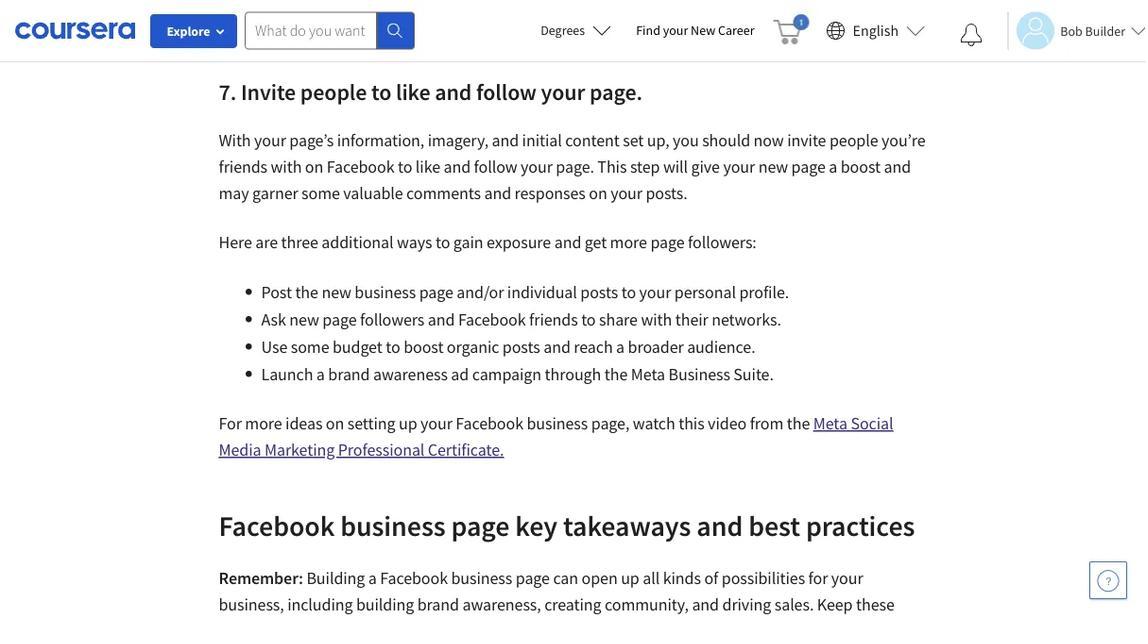 Task type: describe. For each thing, give the bounding box(es) containing it.
with inside post the new business page and/or individual posts to your personal profile. ask new page followers and facebook friends to share with their networks. use some budget to boost organic posts and reach a broader audience. launch a brand awareness ad campaign through the meta business suite.
[[641, 309, 672, 331]]

building a facebook business page can open up all kinds of possibilities for your business, including building brand awareness, creating community, and driving sales. keep thes
[[219, 568, 895, 619]]

a poll asking followers to vote on content they'd like to see on your page
[[261, 9, 762, 30]]

business inside building a facebook business page can open up all kinds of possibilities for your business, including building brand awareness, creating community, and driving sales. keep thes
[[451, 568, 512, 590]]

page's
[[289, 130, 334, 151]]

and up here are three additional ways to gain exposure and get more page followers:
[[484, 183, 511, 204]]

invite
[[787, 130, 826, 151]]

explore
[[167, 23, 210, 40]]

networks.
[[712, 309, 781, 331]]

sales.
[[775, 595, 814, 616]]

campaign
[[472, 364, 542, 386]]

1 horizontal spatial the
[[605, 364, 628, 386]]

keep
[[817, 595, 853, 616]]

7. invite people to like and follow your page.
[[219, 77, 643, 106]]

builder
[[1085, 22, 1126, 39]]

meta inside meta social media marketing professional certificate.
[[813, 413, 848, 435]]

find your new career
[[636, 22, 755, 39]]

will
[[663, 156, 688, 178]]

you
[[673, 130, 699, 151]]

0 vertical spatial more
[[610, 232, 647, 253]]

additional
[[322, 232, 394, 253]]

on down this
[[589, 183, 607, 204]]

to left vote
[[421, 9, 435, 30]]

a inside with your page's information, imagery, and initial content set up, you should now invite people you're friends with on facebook to like and follow your page. this step will give your new page a boost and may garner some valuable comments and responses on your posts.
[[829, 156, 838, 178]]

new
[[691, 22, 716, 39]]

are
[[255, 232, 278, 253]]

reach
[[574, 337, 613, 358]]

content for they'd
[[494, 9, 548, 30]]

brand inside post the new business page and/or individual posts to your personal profile. ask new page followers and facebook friends to share with their networks. use some budget to boost organic posts and reach a broader audience. launch a brand awareness ad campaign through the meta business suite.
[[328, 364, 370, 386]]

friends inside post the new business page and/or individual posts to your personal profile. ask new page followers and facebook friends to share with their networks. use some budget to boost organic posts and reach a broader audience. launch a brand awareness ad campaign through the meta business suite.
[[529, 309, 578, 331]]

and down you're
[[884, 156, 911, 178]]

watch
[[633, 413, 675, 435]]

certificate.
[[428, 440, 504, 461]]

building
[[356, 595, 414, 616]]

page down posts.
[[651, 232, 685, 253]]

possibilities
[[722, 568, 805, 590]]

1 vertical spatial posts
[[503, 337, 540, 358]]

information,
[[337, 130, 424, 151]]

page left and/or
[[419, 282, 453, 303]]

ask
[[261, 309, 286, 331]]

this
[[598, 156, 627, 178]]

business inside post the new business page and/or individual posts to your personal profile. ask new page followers and facebook friends to share with their networks. use some budget to boost organic posts and reach a broader audience. launch a brand awareness ad campaign through the meta business suite.
[[355, 282, 416, 303]]

explore button
[[150, 14, 237, 48]]

0 vertical spatial like
[[598, 9, 623, 30]]

through
[[545, 364, 601, 386]]

to up share
[[622, 282, 636, 303]]

suite.
[[734, 364, 774, 386]]

friends inside with your page's information, imagery, and initial content set up, you should now invite people you're friends with on facebook to like and follow your page. this step will give your new page a boost and may garner some valuable comments and responses on your posts.
[[219, 156, 267, 178]]

to up reach
[[581, 309, 596, 331]]

and/or
[[457, 282, 504, 303]]

shopping cart: 1 item image
[[774, 14, 809, 44]]

meta inside post the new business page and/or individual posts to your personal profile. ask new page followers and facebook friends to share with their networks. use some budget to boost organic posts and reach a broader audience. launch a brand awareness ad campaign through the meta business suite.
[[631, 364, 665, 386]]

business,
[[219, 595, 284, 616]]

marketing
[[265, 440, 335, 461]]

1 horizontal spatial new
[[322, 282, 351, 303]]

valuable
[[343, 183, 403, 204]]

with your page's information, imagery, and initial content set up, you should now invite people you're friends with on facebook to like and follow your page. this step will give your new page a boost and may garner some valuable comments and responses on your posts.
[[219, 130, 926, 204]]

0 vertical spatial page.
[[590, 77, 643, 106]]

get
[[585, 232, 607, 253]]

here
[[219, 232, 252, 253]]

with
[[219, 130, 251, 151]]

their
[[675, 309, 708, 331]]

asking
[[304, 9, 350, 30]]

poll
[[274, 9, 301, 30]]

your right with
[[254, 130, 286, 151]]

page,
[[591, 413, 630, 435]]

up inside building a facebook business page can open up all kinds of possibilities for your business, including building brand awareness, creating community, and driving sales. keep thes
[[621, 568, 640, 590]]

your up certificate.
[[421, 413, 452, 435]]

remember:
[[219, 568, 307, 590]]

to up awareness
[[386, 337, 400, 358]]

exposure
[[487, 232, 551, 253]]

0 vertical spatial follow
[[476, 77, 537, 106]]

here are three additional ways to gain exposure and get more page followers:
[[219, 232, 757, 253]]

some inside with your page's information, imagery, and initial content set up, you should now invite people you're friends with on facebook to like and follow your page. this step will give your new page a boost and may garner some valuable comments and responses on your posts.
[[302, 183, 340, 204]]

to left gain
[[436, 232, 450, 253]]

practices
[[806, 508, 915, 544]]

may
[[219, 183, 249, 204]]

facebook up certificate.
[[456, 413, 524, 435]]

this
[[679, 413, 705, 435]]

facebook inside post the new business page and/or individual posts to your personal profile. ask new page followers and facebook friends to share with their networks. use some budget to boost organic posts and reach a broader audience. launch a brand awareness ad campaign through the meta business suite.
[[458, 309, 526, 331]]

facebook up "remember:"
[[219, 508, 335, 544]]

on down page's
[[305, 156, 323, 178]]

personal
[[675, 282, 736, 303]]

should
[[702, 130, 750, 151]]

now
[[754, 130, 784, 151]]

vote
[[439, 9, 469, 30]]

2 horizontal spatial the
[[787, 413, 810, 435]]

bob builder button
[[1008, 12, 1146, 50]]

garner
[[252, 183, 298, 204]]

bob builder
[[1060, 22, 1126, 39]]

0 vertical spatial followers
[[353, 9, 417, 30]]

audience.
[[687, 337, 756, 358]]

7.
[[219, 77, 236, 106]]

career
[[718, 22, 755, 39]]

your inside post the new business page and/or individual posts to your personal profile. ask new page followers and facebook friends to share with their networks. use some budget to boost organic posts and reach a broader audience. launch a brand awareness ad campaign through the meta business suite.
[[639, 282, 671, 303]]

step
[[630, 156, 660, 178]]

gain
[[453, 232, 483, 253]]

new inside with your page's information, imagery, and initial content set up, you should now invite people you're friends with on facebook to like and follow your page. this step will give your new page a boost and may garner some valuable comments and responses on your posts.
[[758, 156, 788, 178]]

and up of
[[697, 508, 743, 544]]

some inside post the new business page and/or individual posts to your personal profile. ask new page followers and facebook friends to share with their networks. use some budget to boost organic posts and reach a broader audience. launch a brand awareness ad campaign through the meta business suite.
[[291, 337, 329, 358]]

broader
[[628, 337, 684, 358]]

post
[[261, 282, 292, 303]]

social
[[851, 413, 894, 435]]

english
[[853, 21, 899, 40]]

from
[[750, 413, 784, 435]]

launch
[[261, 364, 313, 386]]

on right vote
[[472, 9, 491, 30]]

creating
[[544, 595, 602, 616]]



Task type: vqa. For each thing, say whether or not it's contained in the screenshot.
Meta Social Media Marketing Professional Certificate. link
yes



Task type: locate. For each thing, give the bounding box(es) containing it.
business down through
[[527, 413, 588, 435]]

0 horizontal spatial up
[[399, 413, 417, 435]]

1 horizontal spatial people
[[830, 130, 878, 151]]

posts.
[[646, 183, 688, 204]]

business
[[669, 364, 730, 386]]

brand right 'building'
[[417, 595, 459, 616]]

business down additional
[[355, 282, 416, 303]]

page inside with your page's information, imagery, and initial content set up, you should now invite people you're friends with on facebook to like and follow your page. this step will give your new page a boost and may garner some valuable comments and responses on your posts.
[[792, 156, 826, 178]]

0 vertical spatial friends
[[219, 156, 267, 178]]

1 horizontal spatial posts
[[581, 282, 618, 303]]

comments
[[406, 183, 481, 204]]

page left key
[[451, 508, 510, 544]]

posts up share
[[581, 282, 618, 303]]

0 horizontal spatial boost
[[404, 337, 444, 358]]

1 horizontal spatial with
[[641, 309, 672, 331]]

for
[[219, 413, 242, 435]]

facebook up 'building'
[[380, 568, 448, 590]]

brand down budget
[[328, 364, 370, 386]]

1 vertical spatial people
[[830, 130, 878, 151]]

profile.
[[739, 282, 789, 303]]

friends down with
[[219, 156, 267, 178]]

new down now
[[758, 156, 788, 178]]

0 vertical spatial meta
[[631, 364, 665, 386]]

follow up initial
[[476, 77, 537, 106]]

meta left social
[[813, 413, 848, 435]]

0 horizontal spatial friends
[[219, 156, 267, 178]]

1 vertical spatial followers
[[360, 309, 425, 331]]

1 vertical spatial page.
[[556, 156, 594, 178]]

up,
[[647, 130, 670, 151]]

ideas
[[285, 413, 323, 435]]

to
[[421, 9, 435, 30], [626, 9, 641, 30], [371, 77, 391, 106], [398, 156, 412, 178], [436, 232, 450, 253], [622, 282, 636, 303], [581, 309, 596, 331], [386, 337, 400, 358]]

page. up set
[[590, 77, 643, 106]]

responses
[[515, 183, 586, 204]]

1 vertical spatial with
[[641, 309, 672, 331]]

your up initial
[[541, 77, 585, 106]]

1 vertical spatial brand
[[417, 595, 459, 616]]

0 horizontal spatial posts
[[503, 337, 540, 358]]

degrees
[[541, 22, 585, 39]]

degrees button
[[526, 9, 627, 51]]

see
[[644, 9, 668, 30]]

meta social media marketing professional certificate. link
[[219, 413, 894, 461]]

coursera image
[[15, 15, 135, 46]]

and up imagery,
[[435, 77, 472, 106]]

1 vertical spatial the
[[605, 364, 628, 386]]

give
[[691, 156, 720, 178]]

and up through
[[544, 337, 571, 358]]

0 vertical spatial some
[[302, 183, 340, 204]]

kinds
[[663, 568, 701, 590]]

up left the all at bottom right
[[621, 568, 640, 590]]

followers
[[353, 9, 417, 30], [360, 309, 425, 331]]

content for set
[[565, 130, 620, 151]]

your inside building a facebook business page can open up all kinds of possibilities for your business, including building brand awareness, creating community, and driving sales. keep thes
[[831, 568, 863, 590]]

1 horizontal spatial up
[[621, 568, 640, 590]]

boost inside with your page's information, imagery, and initial content set up, you should now invite people you're friends with on facebook to like and follow your page. this step will give your new page a boost and may garner some valuable comments and responses on your posts.
[[841, 156, 881, 178]]

your right see
[[693, 9, 725, 30]]

to down information,
[[398, 156, 412, 178]]

2 horizontal spatial new
[[758, 156, 788, 178]]

english button
[[819, 0, 933, 61]]

invite
[[241, 77, 296, 106]]

meta social media marketing professional certificate.
[[219, 413, 894, 461]]

facebook business page key takeaways and best practices
[[219, 508, 921, 544]]

like
[[598, 9, 623, 30], [396, 77, 430, 106], [416, 156, 440, 178]]

find your new career link
[[627, 19, 764, 43]]

for
[[809, 568, 828, 590]]

initial
[[522, 130, 562, 151]]

to inside with your page's information, imagery, and initial content set up, you should now invite people you're friends with on facebook to like and follow your page. this step will give your new page a boost and may garner some valuable comments and responses on your posts.
[[398, 156, 412, 178]]

1 vertical spatial meta
[[813, 413, 848, 435]]

like up information,
[[396, 77, 430, 106]]

and down imagery,
[[444, 156, 471, 178]]

page.
[[590, 77, 643, 106], [556, 156, 594, 178]]

1 horizontal spatial meta
[[813, 413, 848, 435]]

facebook down and/or
[[458, 309, 526, 331]]

brand inside building a facebook business page can open up all kinds of possibilities for your business, including building brand awareness, creating community, and driving sales. keep thes
[[417, 595, 459, 616]]

0 horizontal spatial more
[[245, 413, 282, 435]]

1 horizontal spatial friends
[[529, 309, 578, 331]]

professional
[[338, 440, 425, 461]]

friends
[[219, 156, 267, 178], [529, 309, 578, 331]]

a inside building a facebook business page can open up all kinds of possibilities for your business, including building brand awareness, creating community, and driving sales. keep thes
[[368, 568, 377, 590]]

1 horizontal spatial boost
[[841, 156, 881, 178]]

posts up campaign
[[503, 337, 540, 358]]

driving
[[722, 595, 771, 616]]

for more ideas on setting up your facebook business page, watch this video from the
[[219, 413, 813, 435]]

business up awareness, in the left bottom of the page
[[451, 568, 512, 590]]

followers right asking
[[353, 9, 417, 30]]

like up the comments
[[416, 156, 440, 178]]

page inside building a facebook business page can open up all kinds of possibilities for your business, including building brand awareness, creating community, and driving sales. keep thes
[[516, 568, 550, 590]]

new down additional
[[322, 282, 351, 303]]

2 vertical spatial like
[[416, 156, 440, 178]]

1 horizontal spatial brand
[[417, 595, 459, 616]]

1 vertical spatial content
[[565, 130, 620, 151]]

bob
[[1060, 22, 1083, 39]]

awareness
[[373, 364, 448, 386]]

individual
[[507, 282, 577, 303]]

on right see
[[671, 9, 690, 30]]

some right garner
[[302, 183, 340, 204]]

boost inside post the new business page and/or individual posts to your personal profile. ask new page followers and facebook friends to share with their networks. use some budget to boost organic posts and reach a broader audience. launch a brand awareness ad campaign through the meta business suite.
[[404, 337, 444, 358]]

and up organic
[[428, 309, 455, 331]]

page. up responses
[[556, 156, 594, 178]]

community,
[[605, 595, 689, 616]]

page. inside with your page's information, imagery, and initial content set up, you should now invite people you're friends with on facebook to like and follow your page. this step will give your new page a boost and may garner some valuable comments and responses on your posts.
[[556, 156, 594, 178]]

page left can
[[516, 568, 550, 590]]

2 vertical spatial new
[[290, 309, 319, 331]]

0 horizontal spatial brand
[[328, 364, 370, 386]]

your down this
[[611, 183, 643, 204]]

1 vertical spatial more
[[245, 413, 282, 435]]

share
[[599, 309, 638, 331]]

awareness,
[[463, 595, 541, 616]]

follow down imagery,
[[474, 156, 517, 178]]

imagery,
[[428, 130, 489, 151]]

open
[[582, 568, 618, 590]]

0 horizontal spatial with
[[271, 156, 302, 178]]

0 vertical spatial with
[[271, 156, 302, 178]]

the right post
[[295, 282, 318, 303]]

help center image
[[1097, 570, 1120, 593]]

and inside building a facebook business page can open up all kinds of possibilities for your business, including building brand awareness, creating community, and driving sales. keep thes
[[692, 595, 719, 616]]

friends down individual
[[529, 309, 578, 331]]

like inside with your page's information, imagery, and initial content set up, you should now invite people you're friends with on facebook to like and follow your page. this step will give your new page a boost and may garner some valuable comments and responses on your posts.
[[416, 156, 440, 178]]

0 horizontal spatial new
[[290, 309, 319, 331]]

0 vertical spatial people
[[300, 77, 367, 106]]

0 horizontal spatial people
[[300, 77, 367, 106]]

content inside with your page's information, imagery, and initial content set up, you should now invite people you're friends with on facebook to like and follow your page. this step will give your new page a boost and may garner some valuable comments and responses on your posts.
[[565, 130, 620, 151]]

and down of
[[692, 595, 719, 616]]

0 vertical spatial posts
[[581, 282, 618, 303]]

the right from
[[787, 413, 810, 435]]

your down the should
[[723, 156, 755, 178]]

on right ideas
[[326, 413, 344, 435]]

with up garner
[[271, 156, 302, 178]]

meta down broader on the right bottom of the page
[[631, 364, 665, 386]]

post the new business page and/or individual posts to your personal profile. ask new page followers and facebook friends to share with their networks. use some budget to boost organic posts and reach a broader audience. launch a brand awareness ad campaign through the meta business suite.
[[261, 282, 793, 386]]

1 horizontal spatial more
[[610, 232, 647, 253]]

to left see
[[626, 9, 641, 30]]

page down invite
[[792, 156, 826, 178]]

new right ask
[[290, 309, 319, 331]]

a
[[829, 156, 838, 178], [616, 337, 625, 358], [316, 364, 325, 386], [368, 568, 377, 590]]

0 vertical spatial new
[[758, 156, 788, 178]]

of
[[704, 568, 718, 590]]

1 vertical spatial boost
[[404, 337, 444, 358]]

content
[[494, 9, 548, 30], [565, 130, 620, 151]]

2 vertical spatial the
[[787, 413, 810, 435]]

and left get
[[554, 232, 581, 253]]

building
[[307, 568, 365, 590]]

facebook up valuable
[[327, 156, 394, 178]]

and
[[435, 77, 472, 106], [492, 130, 519, 151], [444, 156, 471, 178], [884, 156, 911, 178], [484, 183, 511, 204], [554, 232, 581, 253], [428, 309, 455, 331], [544, 337, 571, 358], [697, 508, 743, 544], [692, 595, 719, 616]]

follow inside with your page's information, imagery, and initial content set up, you should now invite people you're friends with on facebook to like and follow your page. this step will give your new page a boost and may garner some valuable comments and responses on your posts.
[[474, 156, 517, 178]]

the down reach
[[605, 364, 628, 386]]

1 vertical spatial new
[[322, 282, 351, 303]]

0 vertical spatial the
[[295, 282, 318, 303]]

0 horizontal spatial the
[[295, 282, 318, 303]]

0 vertical spatial up
[[399, 413, 417, 435]]

your
[[693, 9, 725, 30], [663, 22, 688, 39], [541, 77, 585, 106], [254, 130, 286, 151], [521, 156, 553, 178], [723, 156, 755, 178], [611, 183, 643, 204], [639, 282, 671, 303], [421, 413, 452, 435], [831, 568, 863, 590]]

with up broader on the right bottom of the page
[[641, 309, 672, 331]]

people up page's
[[300, 77, 367, 106]]

new
[[758, 156, 788, 178], [322, 282, 351, 303], [290, 309, 319, 331]]

follow
[[476, 77, 537, 106], [474, 156, 517, 178]]

more right get
[[610, 232, 647, 253]]

people
[[300, 77, 367, 106], [830, 130, 878, 151]]

video
[[708, 413, 747, 435]]

0 vertical spatial brand
[[328, 364, 370, 386]]

people inside with your page's information, imagery, and initial content set up, you should now invite people you're friends with on facebook to like and follow your page. this step will give your new page a boost and may garner some valuable comments and responses on your posts.
[[830, 130, 878, 151]]

you're
[[882, 130, 926, 151]]

content left they'd
[[494, 9, 548, 30]]

business down professional
[[340, 508, 446, 544]]

page right new
[[728, 9, 762, 30]]

1 horizontal spatial content
[[565, 130, 620, 151]]

three
[[281, 232, 318, 253]]

0 vertical spatial boost
[[841, 156, 881, 178]]

a
[[261, 9, 270, 30]]

What do you want to learn? text field
[[245, 12, 377, 50]]

more right for
[[245, 413, 282, 435]]

1 vertical spatial some
[[291, 337, 329, 358]]

with inside with your page's information, imagery, and initial content set up, you should now invite people you're friends with on facebook to like and follow your page. this step will give your new page a boost and may garner some valuable comments and responses on your posts.
[[271, 156, 302, 178]]

takeaways
[[563, 508, 691, 544]]

content up this
[[565, 130, 620, 151]]

like right they'd
[[598, 9, 623, 30]]

some right use
[[291, 337, 329, 358]]

your left "personal"
[[639, 282, 671, 303]]

set
[[623, 130, 644, 151]]

ad
[[451, 364, 469, 386]]

people right invite
[[830, 130, 878, 151]]

media
[[219, 440, 261, 461]]

0 vertical spatial content
[[494, 9, 548, 30]]

best
[[749, 508, 800, 544]]

None search field
[[245, 12, 415, 50]]

some
[[302, 183, 340, 204], [291, 337, 329, 358]]

facebook inside with your page's information, imagery, and initial content set up, you should now invite people you're friends with on facebook to like and follow your page. this step will give your new page a boost and may garner some valuable comments and responses on your posts.
[[327, 156, 394, 178]]

followers inside post the new business page and/or individual posts to your personal profile. ask new page followers and facebook friends to share with their networks. use some budget to boost organic posts and reach a broader audience. launch a brand awareness ad campaign through the meta business suite.
[[360, 309, 425, 331]]

budget
[[333, 337, 382, 358]]

1 vertical spatial up
[[621, 568, 640, 590]]

ways
[[397, 232, 432, 253]]

setting
[[347, 413, 395, 435]]

and left initial
[[492, 130, 519, 151]]

up right setting
[[399, 413, 417, 435]]

followers:
[[688, 232, 757, 253]]

page up budget
[[323, 309, 357, 331]]

your right "find"
[[663, 22, 688, 39]]

1 vertical spatial friends
[[529, 309, 578, 331]]

posts
[[581, 282, 618, 303], [503, 337, 540, 358]]

show notifications image
[[960, 24, 983, 46]]

the
[[295, 282, 318, 303], [605, 364, 628, 386], [787, 413, 810, 435]]

your down initial
[[521, 156, 553, 178]]

your right the for
[[831, 568, 863, 590]]

they'd
[[552, 9, 595, 30]]

0 horizontal spatial content
[[494, 9, 548, 30]]

find
[[636, 22, 661, 39]]

followers up budget
[[360, 309, 425, 331]]

0 horizontal spatial meta
[[631, 364, 665, 386]]

to up information,
[[371, 77, 391, 106]]

up
[[399, 413, 417, 435], [621, 568, 640, 590]]

brand
[[328, 364, 370, 386], [417, 595, 459, 616]]

1 vertical spatial follow
[[474, 156, 517, 178]]

facebook inside building a facebook business page can open up all kinds of possibilities for your business, including building brand awareness, creating community, and driving sales. keep thes
[[380, 568, 448, 590]]

use
[[261, 337, 287, 358]]

facebook
[[327, 156, 394, 178], [458, 309, 526, 331], [456, 413, 524, 435], [219, 508, 335, 544], [380, 568, 448, 590]]

1 vertical spatial like
[[396, 77, 430, 106]]



